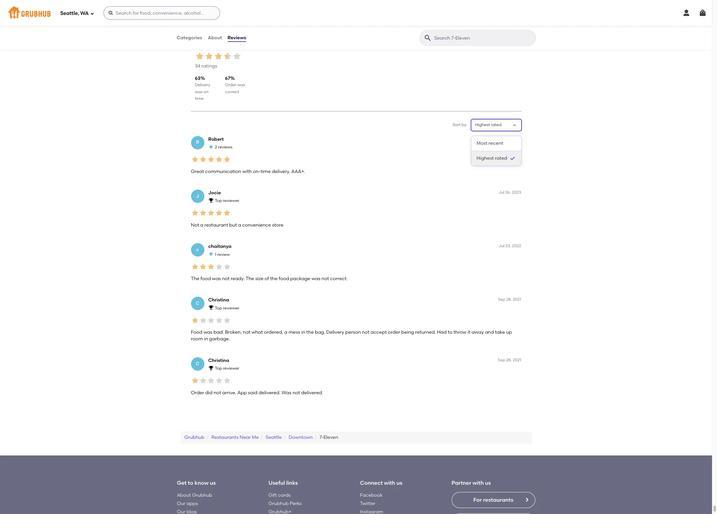 Task type: locate. For each thing, give the bounding box(es) containing it.
jocie
[[208, 190, 221, 196]]

ordered,
[[264, 330, 283, 336]]

eleven right 'reviews' button
[[251, 41, 277, 51]]

2 vertical spatial reviewer
[[223, 367, 239, 371]]

highest rated up most recent
[[476, 123, 502, 127]]

7- right "for"
[[243, 41, 251, 51]]

a right but
[[238, 222, 241, 228]]

a right not
[[200, 222, 204, 228]]

0 vertical spatial reviewer
[[223, 199, 239, 203]]

trophy icon image up did
[[208, 366, 214, 371]]

7-eleven link
[[320, 435, 339, 441]]

about
[[208, 35, 222, 41], [177, 493, 191, 499]]

trophy icon image up bad.
[[208, 305, 214, 311]]

not
[[222, 276, 230, 282], [322, 276, 329, 282], [243, 330, 251, 336], [362, 330, 370, 336], [214, 390, 221, 396], [293, 390, 300, 396]]

2 sep from the top
[[498, 358, 506, 363]]

us right know
[[210, 480, 216, 487]]

jul left 23,
[[499, 244, 505, 249]]

delivery up on at top left
[[195, 83, 210, 87]]

1 top from the top
[[215, 199, 222, 203]]

1 sep from the top
[[498, 298, 506, 302]]

us for connect with us
[[397, 480, 403, 487]]

order
[[388, 330, 400, 336]]

c down room
[[196, 361, 200, 367]]

food
[[201, 276, 211, 282], [279, 276, 289, 282]]

0 vertical spatial reviews
[[228, 35, 246, 41]]

2 vertical spatial top reviewer
[[215, 367, 239, 371]]

top reviewer up arrive. at the left bottom of page
[[215, 367, 239, 371]]

rated inside option
[[495, 156, 508, 161]]

restaurants
[[212, 435, 239, 441]]

2 vertical spatial top
[[215, 367, 222, 371]]

67 order was correct
[[225, 76, 245, 94]]

delivered.
[[259, 390, 281, 396], [301, 390, 323, 396]]

rated up the aug
[[491, 123, 502, 127]]

the left bag.
[[307, 330, 314, 336]]

2 horizontal spatial with
[[473, 480, 484, 487]]

us right connect
[[397, 480, 403, 487]]

reviews
[[228, 35, 246, 41], [195, 41, 228, 51]]

jul
[[499, 190, 505, 195], [499, 244, 505, 249]]

in right mess
[[302, 330, 306, 336]]

us up for restaurants
[[485, 480, 491, 487]]

top
[[215, 199, 222, 203], [215, 306, 222, 311], [215, 367, 222, 371]]

order inside "67 order was correct"
[[225, 83, 237, 87]]

2 28, from the top
[[507, 358, 512, 363]]

0 vertical spatial the
[[270, 276, 278, 282]]

top reviewer down jocie
[[215, 199, 239, 203]]

reviewer up broken,
[[223, 306, 239, 311]]

about left 'reviews' button
[[208, 35, 222, 41]]

2 reviewer from the top
[[223, 306, 239, 311]]

food
[[191, 330, 202, 336]]

delivered. right was
[[301, 390, 323, 396]]

2023
[[512, 136, 522, 141], [512, 190, 522, 195]]

0 vertical spatial highest
[[476, 123, 490, 127]]

it
[[468, 330, 471, 336]]

1 vertical spatial reviewer
[[223, 306, 239, 311]]

1 horizontal spatial food
[[279, 276, 289, 282]]

was up correct
[[238, 83, 245, 87]]

grubhub link
[[184, 435, 205, 441]]

1 vertical spatial the
[[307, 330, 314, 336]]

0 horizontal spatial the
[[191, 276, 200, 282]]

what
[[252, 330, 263, 336]]

0 horizontal spatial food
[[201, 276, 211, 282]]

sep up take
[[498, 298, 506, 302]]

0 horizontal spatial order
[[191, 390, 204, 396]]

to right the "get"
[[188, 480, 193, 487]]

sep for order did not arrive. app said delivered. was not delivered.
[[498, 358, 506, 363]]

reviews up reviews for 7-eleven
[[228, 35, 246, 41]]

1 horizontal spatial eleven
[[324, 435, 339, 441]]

1 vertical spatial 2023
[[512, 190, 522, 195]]

take
[[495, 330, 505, 336]]

correct
[[225, 89, 239, 94]]

1 vertical spatial c
[[196, 361, 200, 367]]

1 vertical spatial reviews
[[195, 41, 228, 51]]

was left on at top left
[[195, 89, 203, 94]]

to
[[448, 330, 453, 336], [188, 480, 193, 487]]

0 vertical spatial to
[[448, 330, 453, 336]]

2 2021 from the top
[[513, 358, 522, 363]]

0 vertical spatial 2023
[[512, 136, 522, 141]]

reviewer up arrive. at the left bottom of page
[[223, 367, 239, 371]]

0 vertical spatial order
[[225, 83, 237, 87]]

1 vertical spatial time
[[261, 169, 271, 174]]

jul for the food was not ready. the size of the food package was not correct.
[[499, 244, 505, 249]]

about inside about grubhub our apps
[[177, 493, 191, 499]]

grubhub down know
[[192, 493, 212, 499]]

0 horizontal spatial to
[[188, 480, 193, 487]]

about grubhub our apps
[[177, 493, 212, 507]]

1 sep 28, 2021 from the top
[[498, 298, 522, 302]]

1 delivered. from the left
[[259, 390, 281, 396]]

0 horizontal spatial delivered.
[[259, 390, 281, 396]]

time inside 63 delivery was on time
[[195, 96, 204, 101]]

our
[[177, 501, 186, 507]]

sep
[[498, 298, 506, 302], [498, 358, 506, 363]]

did
[[205, 390, 213, 396]]

in
[[302, 330, 306, 336], [204, 337, 208, 342]]

svg image
[[683, 9, 691, 17], [699, 9, 707, 17], [108, 10, 113, 16]]

was left bad.
[[204, 330, 213, 336]]

main navigation navigation
[[0, 0, 713, 26]]

a left mess
[[285, 330, 288, 336]]

sep down take
[[498, 358, 506, 363]]

1 vertical spatial sep 28, 2021
[[498, 358, 522, 363]]

3 reviewer from the top
[[223, 367, 239, 371]]

7-
[[243, 41, 251, 51], [320, 435, 324, 441]]

1 trophy icon image from the top
[[208, 198, 214, 203]]

1 28, from the top
[[507, 298, 512, 302]]

not left ready.
[[222, 276, 230, 282]]

was inside "67 order was correct"
[[238, 83, 245, 87]]

time left delivery.
[[261, 169, 271, 174]]

28, up up
[[507, 298, 512, 302]]

highest rated option
[[472, 151, 522, 166]]

0 vertical spatial in
[[302, 330, 306, 336]]

rated left check icon
[[495, 156, 508, 161]]

0 vertical spatial eleven
[[251, 41, 277, 51]]

0 horizontal spatial svg image
[[108, 10, 113, 16]]

sep 28, 2021 for food was bad. broken, not what  ordered, a mess in the bag. delivery person not accept order being returned. had to throw it away and take up room in garbage.
[[498, 298, 522, 302]]

food left ready.
[[201, 276, 211, 282]]

reviews inside button
[[228, 35, 246, 41]]

christina for not
[[208, 358, 229, 364]]

about up our
[[177, 493, 191, 499]]

1 2023 from the top
[[512, 136, 522, 141]]

garbage.
[[209, 337, 230, 342]]

grubhub left the restaurants
[[184, 435, 205, 441]]

returned.
[[416, 330, 436, 336]]

sep 28, 2021 up up
[[498, 298, 522, 302]]

and
[[485, 330, 494, 336]]

highest rated down most recent
[[477, 156, 508, 161]]

1 c from the top
[[196, 301, 200, 307]]

top down jocie
[[215, 199, 222, 203]]

0 horizontal spatial in
[[204, 337, 208, 342]]

1 vertical spatial sep
[[498, 358, 506, 363]]

seattle link
[[266, 435, 282, 441]]

1 vertical spatial 7-
[[320, 435, 324, 441]]

1 horizontal spatial about
[[208, 35, 222, 41]]

restaurants
[[484, 497, 514, 504]]

trophy icon image down jocie
[[208, 198, 214, 203]]

2 c from the top
[[196, 361, 200, 367]]

eleven right downtown at the bottom left of page
[[324, 435, 339, 441]]

0 vertical spatial top reviewer
[[215, 199, 239, 203]]

1 vertical spatial 2021
[[513, 358, 522, 363]]

near
[[240, 435, 251, 441]]

3 trophy icon image from the top
[[208, 366, 214, 371]]

aug 16, 2023
[[498, 136, 522, 141]]

delivery right bag.
[[327, 330, 344, 336]]

63
[[195, 76, 201, 81]]

trophy icon image for restaurant
[[208, 198, 214, 203]]

convenience
[[242, 222, 271, 228]]

2 horizontal spatial us
[[485, 480, 491, 487]]

get
[[177, 480, 187, 487]]

partner with us
[[452, 480, 491, 487]]

3 us from the left
[[485, 480, 491, 487]]

1 review
[[215, 252, 230, 257]]

the inside food was bad. broken, not what  ordered, a mess in the bag. delivery person not accept order being returned. had to throw it away and take up room in garbage.
[[307, 330, 314, 336]]

top down garbage.
[[215, 367, 222, 371]]

1 top reviewer from the top
[[215, 199, 239, 203]]

2 sep 28, 2021 from the top
[[498, 358, 522, 363]]

0 horizontal spatial delivery
[[195, 83, 210, 87]]

with right partner
[[473, 480, 484, 487]]

reviews
[[218, 145, 233, 150]]

0 vertical spatial 28,
[[507, 298, 512, 302]]

in right room
[[204, 337, 208, 342]]

0 horizontal spatial the
[[270, 276, 278, 282]]

c up food
[[196, 301, 200, 307]]

christina down garbage.
[[208, 358, 229, 364]]

for
[[474, 497, 482, 504]]

the
[[270, 276, 278, 282], [307, 330, 314, 336]]

highest down most
[[477, 156, 494, 161]]

1 christina from the top
[[208, 298, 229, 303]]

0 vertical spatial grubhub
[[184, 435, 205, 441]]

2023 right 16,
[[512, 136, 522, 141]]

rated inside the sort by: field
[[491, 123, 502, 127]]

to right had
[[448, 330, 453, 336]]

1 vertical spatial trophy icon image
[[208, 305, 214, 311]]

caret down icon image
[[512, 123, 518, 128]]

reviews up ratings
[[195, 41, 228, 51]]

34
[[195, 63, 200, 69]]

1 vertical spatial to
[[188, 480, 193, 487]]

0 vertical spatial sep 28, 2021
[[498, 298, 522, 302]]

2 vertical spatial trophy icon image
[[208, 366, 214, 371]]

28,
[[507, 298, 512, 302], [507, 358, 512, 363]]

0 vertical spatial highest rated
[[476, 123, 502, 127]]

sort by:
[[453, 123, 468, 127]]

2 top from the top
[[215, 306, 222, 311]]

categories button
[[176, 26, 203, 50]]

connect with us
[[360, 480, 403, 487]]

7- right downtown at the bottom left of page
[[320, 435, 324, 441]]

top reviewer up broken,
[[215, 306, 239, 311]]

0 vertical spatial top
[[215, 199, 222, 203]]

3 top reviewer from the top
[[215, 367, 239, 371]]

most recent
[[477, 140, 504, 146]]

star icon image
[[195, 52, 204, 61], [204, 52, 214, 61], [214, 52, 223, 61], [223, 52, 232, 61], [223, 52, 232, 61], [232, 52, 242, 61], [208, 144, 214, 150], [191, 156, 199, 164], [199, 156, 207, 164], [207, 156, 215, 164], [215, 156, 223, 164], [223, 156, 231, 164], [191, 209, 199, 217], [199, 209, 207, 217], [207, 209, 215, 217], [215, 209, 223, 217], [223, 209, 231, 217], [208, 252, 214, 257], [191, 263, 199, 271], [199, 263, 207, 271], [207, 263, 215, 271], [215, 263, 223, 271], [223, 263, 231, 271], [191, 317, 199, 325], [199, 317, 207, 325], [207, 317, 215, 325], [215, 317, 223, 325], [223, 317, 231, 325], [191, 377, 199, 385], [199, 377, 207, 385], [207, 377, 215, 385], [215, 377, 223, 385], [223, 377, 231, 385]]

1 reviewer from the top
[[223, 199, 239, 203]]

0 vertical spatial christina
[[208, 298, 229, 303]]

throw
[[454, 330, 467, 336]]

0 vertical spatial about
[[208, 35, 222, 41]]

order up correct
[[225, 83, 237, 87]]

2 vertical spatial grubhub
[[269, 501, 289, 507]]

reviews for reviews
[[228, 35, 246, 41]]

by:
[[462, 123, 468, 127]]

jul left 26,
[[499, 190, 505, 195]]

trophy icon image
[[208, 198, 214, 203], [208, 305, 214, 311], [208, 366, 214, 371]]

1 2021 from the top
[[513, 298, 522, 302]]

our apps link
[[177, 501, 198, 507]]

0 vertical spatial rated
[[491, 123, 502, 127]]

highest rated
[[476, 123, 502, 127], [477, 156, 508, 161]]

with right connect
[[384, 480, 396, 487]]

not right was
[[293, 390, 300, 396]]

about grubhub link
[[177, 493, 212, 499]]

23,
[[506, 244, 511, 249]]

r
[[196, 140, 199, 145]]

67
[[225, 76, 230, 81]]

1 vertical spatial 28,
[[507, 358, 512, 363]]

order
[[225, 83, 237, 87], [191, 390, 204, 396]]

1 vertical spatial highest rated
[[477, 156, 508, 161]]

1 vertical spatial grubhub
[[192, 493, 212, 499]]

2 christina from the top
[[208, 358, 229, 364]]

know
[[195, 480, 209, 487]]

about inside "button"
[[208, 35, 222, 41]]

gift cards link
[[269, 493, 291, 499]]

the right of
[[270, 276, 278, 282]]

1 vertical spatial highest
[[477, 156, 494, 161]]

jul for not a restaurant but a convenience store
[[499, 190, 505, 195]]

1 vertical spatial christina
[[208, 358, 229, 364]]

63 delivery was on time
[[195, 76, 210, 101]]

grubhub inside gift cards grubhub perks
[[269, 501, 289, 507]]

28, for food was bad. broken, not what  ordered, a mess in the bag. delivery person not accept order being returned. had to throw it away and take up room in garbage.
[[507, 298, 512, 302]]

2 horizontal spatial a
[[285, 330, 288, 336]]

2 the from the left
[[246, 276, 254, 282]]

c for order
[[196, 361, 200, 367]]

seattle,
[[60, 10, 79, 16]]

1 horizontal spatial delivered.
[[301, 390, 323, 396]]

was left ready.
[[212, 276, 221, 282]]

0 horizontal spatial us
[[210, 480, 216, 487]]

Sort by: field
[[476, 122, 502, 128]]

1 horizontal spatial order
[[225, 83, 237, 87]]

top up bad.
[[215, 306, 222, 311]]

size
[[255, 276, 264, 282]]

highest right by:
[[476, 123, 490, 127]]

1 vertical spatial top
[[215, 306, 222, 311]]

2 us from the left
[[397, 480, 403, 487]]

review
[[217, 252, 230, 257]]

0 vertical spatial jul
[[499, 190, 505, 195]]

1 horizontal spatial with
[[384, 480, 396, 487]]

top reviewer for arrive.
[[215, 367, 239, 371]]

1 vertical spatial jul
[[499, 244, 505, 249]]

1 vertical spatial about
[[177, 493, 191, 499]]

sep 28, 2021 down up
[[498, 358, 522, 363]]

the left the size
[[246, 276, 254, 282]]

1 horizontal spatial the
[[307, 330, 314, 336]]

magnifying glass icon image
[[424, 34, 432, 42]]

christina up bad.
[[208, 298, 229, 303]]

0 vertical spatial 2021
[[513, 298, 522, 302]]

2 2023 from the top
[[512, 190, 522, 195]]

1 horizontal spatial to
[[448, 330, 453, 336]]

1 horizontal spatial us
[[397, 480, 403, 487]]

2023 right 26,
[[512, 190, 522, 195]]

1 vertical spatial delivery
[[327, 330, 344, 336]]

order left did
[[191, 390, 204, 396]]

reviewer for broken,
[[223, 306, 239, 311]]

c for food
[[196, 301, 200, 307]]

28, for order did not arrive. app said delivered. was not delivered.
[[507, 358, 512, 363]]

with
[[242, 169, 252, 174], [384, 480, 396, 487], [473, 480, 484, 487]]

1 horizontal spatial time
[[261, 169, 271, 174]]

1 vertical spatial rated
[[495, 156, 508, 161]]

0 horizontal spatial time
[[195, 96, 204, 101]]

1 vertical spatial order
[[191, 390, 204, 396]]

2022
[[512, 244, 522, 249]]

2 trophy icon image from the top
[[208, 305, 214, 311]]

food left package
[[279, 276, 289, 282]]

check icon image
[[510, 155, 516, 162]]

the down the c
[[191, 276, 200, 282]]

0 vertical spatial sep
[[498, 298, 506, 302]]

26,
[[506, 190, 511, 195]]

3 top from the top
[[215, 367, 222, 371]]

0 horizontal spatial about
[[177, 493, 191, 499]]

a
[[200, 222, 204, 228], [238, 222, 241, 228], [285, 330, 288, 336]]

2 delivered. from the left
[[301, 390, 323, 396]]

delivered. right said
[[259, 390, 281, 396]]

christina for bad.
[[208, 298, 229, 303]]

2 top reviewer from the top
[[215, 306, 239, 311]]

0 horizontal spatial 7-
[[243, 41, 251, 51]]

2023 for store
[[512, 190, 522, 195]]

0 vertical spatial time
[[195, 96, 204, 101]]

reviewer up but
[[223, 199, 239, 203]]

with left on-
[[242, 169, 252, 174]]

1 horizontal spatial delivery
[[327, 330, 344, 336]]

2023 for aaa+.
[[512, 136, 522, 141]]

0 vertical spatial c
[[196, 301, 200, 307]]

time down on at top left
[[195, 96, 204, 101]]

0 vertical spatial trophy icon image
[[208, 198, 214, 203]]

grubhub down gift cards link
[[269, 501, 289, 507]]

not left what
[[243, 330, 251, 336]]

mess
[[289, 330, 300, 336]]

1 vertical spatial top reviewer
[[215, 306, 239, 311]]

get to know us
[[177, 480, 216, 487]]

1 horizontal spatial the
[[246, 276, 254, 282]]

1 us from the left
[[210, 480, 216, 487]]

28, down up
[[507, 358, 512, 363]]

was inside 63 delivery was on time
[[195, 89, 203, 94]]



Task type: vqa. For each thing, say whether or not it's contained in the screenshot.


Task type: describe. For each thing, give the bounding box(es) containing it.
top reviewer for broken,
[[215, 306, 239, 311]]

aug
[[498, 136, 506, 141]]

time for on
[[195, 96, 204, 101]]

j
[[196, 193, 199, 199]]

away
[[472, 330, 484, 336]]

delivery.
[[272, 169, 290, 174]]

$3.49
[[186, 5, 196, 10]]

facebook
[[360, 493, 383, 499]]

sep 28, 2021 for order did not arrive. app said delivered. was not delivered.
[[498, 358, 522, 363]]

downtown
[[289, 435, 313, 441]]

was right package
[[312, 276, 321, 282]]

right image
[[525, 498, 530, 503]]

chaitanya
[[208, 244, 232, 250]]

svg image
[[90, 11, 94, 15]]

connect
[[360, 480, 383, 487]]

sort
[[453, 123, 461, 127]]

top for restaurant
[[215, 199, 222, 203]]

1 food from the left
[[201, 276, 211, 282]]

gift cards grubhub perks
[[269, 493, 302, 507]]

downtown link
[[289, 435, 313, 441]]

for restaurants link
[[452, 493, 536, 509]]

trophy icon image for not
[[208, 366, 214, 371]]

grubhub inside about grubhub our apps
[[192, 493, 212, 499]]

reviews for reviews for 7-eleven
[[195, 41, 228, 51]]

on
[[204, 89, 209, 94]]

time for on-
[[261, 169, 271, 174]]

not left correct.
[[322, 276, 329, 282]]

2
[[215, 145, 217, 150]]

was for correct
[[238, 83, 245, 87]]

partner
[[452, 480, 472, 487]]

perks
[[290, 501, 302, 507]]

facebook link
[[360, 493, 383, 499]]

restaurant
[[205, 222, 228, 228]]

reviews button
[[227, 26, 247, 50]]

7-eleven
[[320, 435, 339, 441]]

order did not arrive. app said delivered. was not delivered.
[[191, 390, 323, 396]]

with for partner with us
[[473, 480, 484, 487]]

us for partner with us
[[485, 480, 491, 487]]

store
[[272, 222, 284, 228]]

reviews for 7-eleven
[[195, 41, 277, 51]]

was for not
[[212, 276, 221, 282]]

2 horizontal spatial svg image
[[699, 9, 707, 17]]

app
[[238, 390, 247, 396]]

a inside food was bad. broken, not what  ordered, a mess in the bag. delivery person not accept order being returned. had to throw it away and take up room in garbage.
[[285, 330, 288, 336]]

communication
[[205, 169, 241, 174]]

1 vertical spatial eleven
[[324, 435, 339, 441]]

highest rated inside the highest rated option
[[477, 156, 508, 161]]

2 food from the left
[[279, 276, 289, 282]]

seattle
[[266, 435, 282, 441]]

correct.
[[330, 276, 348, 282]]

16,
[[507, 136, 511, 141]]

most
[[477, 140, 488, 146]]

wa
[[80, 10, 89, 16]]

1 horizontal spatial in
[[302, 330, 306, 336]]

had
[[437, 330, 447, 336]]

but
[[229, 222, 237, 228]]

was
[[282, 390, 292, 396]]

1 the from the left
[[191, 276, 200, 282]]

highest inside the sort by: field
[[476, 123, 490, 127]]

about button
[[208, 26, 222, 50]]

1 horizontal spatial svg image
[[683, 9, 691, 17]]

facebook twitter
[[360, 493, 383, 507]]

0 horizontal spatial eleven
[[251, 41, 277, 51]]

top reviewer for but
[[215, 199, 239, 203]]

not a restaurant but a convenience store
[[191, 222, 284, 228]]

food was bad. broken, not what  ordered, a mess in the bag. delivery person not accept order being returned. had to throw it away and take up room in garbage.
[[191, 330, 512, 342]]

1 horizontal spatial 7-
[[320, 435, 324, 441]]

0 horizontal spatial a
[[200, 222, 204, 228]]

1 vertical spatial in
[[204, 337, 208, 342]]

twitter link
[[360, 501, 376, 507]]

useful links
[[269, 480, 298, 487]]

restaurants near me link
[[212, 435, 259, 441]]

room
[[191, 337, 203, 342]]

sep for food was bad. broken, not what  ordered, a mess in the bag. delivery person not accept order being returned. had to throw it away and take up room in garbage.
[[498, 298, 506, 302]]

was for on
[[195, 89, 203, 94]]

top for not
[[215, 367, 222, 371]]

of
[[265, 276, 269, 282]]

to inside food was bad. broken, not what  ordered, a mess in the bag. delivery person not accept order being returned. had to throw it away and take up room in garbage.
[[448, 330, 453, 336]]

robert
[[208, 136, 224, 142]]

0 vertical spatial delivery
[[195, 83, 210, 87]]

34 ratings
[[195, 63, 217, 69]]

delivery inside food was bad. broken, not what  ordered, a mess in the bag. delivery person not accept order being returned. had to throw it away and take up room in garbage.
[[327, 330, 344, 336]]

recent
[[489, 140, 504, 146]]

the food was not ready. the size of the food package was not correct.
[[191, 276, 348, 282]]

package
[[290, 276, 311, 282]]

top for bad.
[[215, 306, 222, 311]]

0 horizontal spatial with
[[242, 169, 252, 174]]

jul 26, 2023
[[499, 190, 522, 195]]

said
[[248, 390, 258, 396]]

being
[[402, 330, 414, 336]]

for
[[230, 41, 241, 51]]

Search for food, convenience, alcohol... search field
[[103, 6, 220, 20]]

up
[[507, 330, 512, 336]]

links
[[286, 480, 298, 487]]

bag.
[[315, 330, 325, 336]]

1 horizontal spatial a
[[238, 222, 241, 228]]

2021 for order did not arrive. app said delivered. was not delivered.
[[513, 358, 522, 363]]

ready.
[[231, 276, 245, 282]]

trophy icon image for bad.
[[208, 305, 214, 311]]

$3.49 delivery
[[186, 5, 212, 10]]

Search 7-Eleven search field
[[434, 35, 534, 41]]

about for about
[[208, 35, 222, 41]]

ratings
[[202, 63, 217, 69]]

reviewer for but
[[223, 199, 239, 203]]

1
[[215, 252, 217, 257]]

not right did
[[214, 390, 221, 396]]

broken,
[[225, 330, 242, 336]]

gift
[[269, 493, 277, 499]]

2021 for food was bad. broken, not what  ordered, a mess in the bag. delivery person not accept order being returned. had to throw it away and take up room in garbage.
[[513, 298, 522, 302]]

seattle, wa
[[60, 10, 89, 16]]

categories
[[177, 35, 202, 41]]

0 vertical spatial 7-
[[243, 41, 251, 51]]

highest inside option
[[477, 156, 494, 161]]

was inside food was bad. broken, not what  ordered, a mess in the bag. delivery person not accept order being returned. had to throw it away and take up room in garbage.
[[204, 330, 213, 336]]

about for about grubhub our apps
[[177, 493, 191, 499]]

for restaurants
[[474, 497, 514, 504]]

reviewer for arrive.
[[223, 367, 239, 371]]

with for connect with us
[[384, 480, 396, 487]]

not right person
[[362, 330, 370, 336]]

jul 23, 2022
[[499, 244, 522, 249]]

delivery
[[197, 5, 212, 10]]

on-
[[253, 169, 261, 174]]



